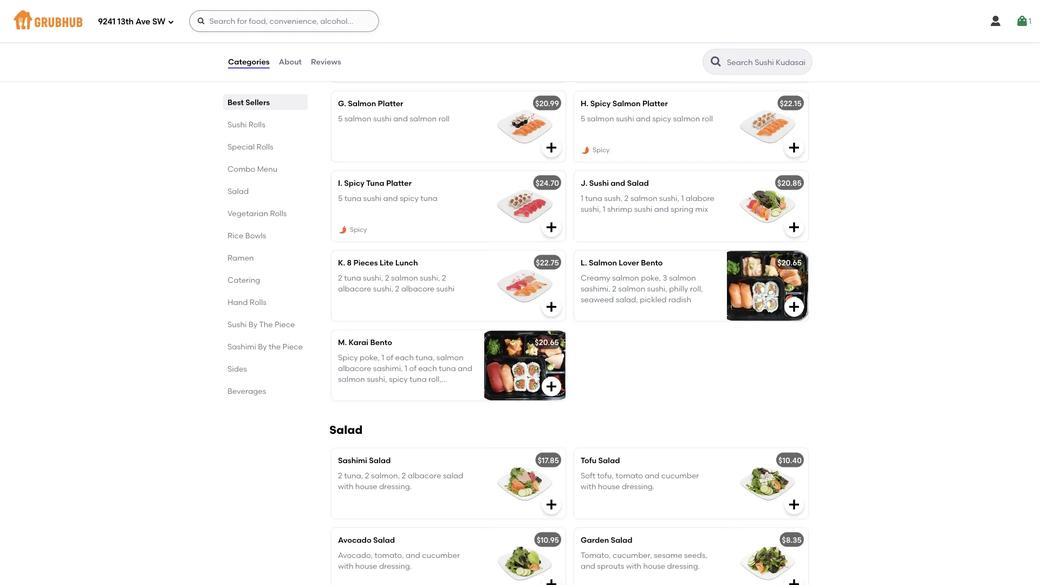 Task type: describe. For each thing, give the bounding box(es) containing it.
8
[[347, 258, 352, 267]]

2 inside creamy salmon poke, 3 salmon sashimi, 2 salmon sushi, philly roll, seaweed salad, pickled radish
[[612, 284, 616, 293]]

h. spicy salmon platter image
[[727, 91, 808, 162]]

spicy inside spicy poke, 1 of each tuna, salmon albacore sashimi, 1 of each tuna and salmon sushi, spicy tuna roll, seaweed salad, pickled radish
[[338, 353, 358, 362]]

sashimi salad
[[338, 456, 391, 465]]

0 horizontal spatial bento
[[370, 337, 392, 347]]

cucumber inside the soft tofu, tomato and cucumber with house dressing.
[[661, 471, 699, 480]]

and inside button
[[626, 34, 641, 43]]

5 tuna sushi and tuna roll
[[581, 34, 672, 43]]

salad up 1 tuna sush, 2 salmon sushi, 1 alabore sushi, 1 shrimp sushi and spring mix
[[627, 178, 649, 187]]

sushi by the piece tab
[[228, 319, 303, 330]]

rice
[[228, 231, 243, 240]]

salmon up 5 salmon sushi and spicy salmon roll
[[613, 99, 641, 108]]

search icon image
[[710, 55, 723, 68]]

sushi, inside spicy poke, 1 of each tuna, salmon albacore sashimi, 1 of each tuna and salmon sushi, spicy tuna roll, seaweed salad, pickled radish
[[367, 375, 387, 384]]

spicy poke, 1 of each tuna, salmon albacore sashimi, 1 of each tuna and salmon sushi, spicy tuna roll, seaweed salad, pickled radish
[[338, 353, 472, 395]]

udon noodle bowl and californi roll
[[338, 34, 465, 43]]

special rolls
[[228, 142, 273, 151]]

3
[[663, 273, 667, 282]]

seaweed inside creamy salmon poke, 3 salmon sashimi, 2 salmon sushi, philly roll, seaweed salad, pickled radish
[[581, 295, 614, 304]]

hand rolls tab
[[228, 296, 303, 308]]

salmon for lover
[[589, 258, 617, 267]]

dressing. inside tomato, cucumber, sesame seeds, and sprouts with house dressing.
[[667, 561, 700, 571]]

tuna
[[366, 178, 384, 187]]

sesame
[[654, 550, 682, 560]]

beverages
[[228, 386, 266, 395]]

roll for 5 salmon sushi and salmon roll
[[438, 114, 450, 123]]

salad, inside creamy salmon poke, 3 salmon sashimi, 2 salmon sushi, philly roll, seaweed salad, pickled radish
[[616, 295, 638, 304]]

bowls
[[245, 231, 266, 240]]

radish inside spicy poke, 1 of each tuna, salmon albacore sashimi, 1 of each tuna and salmon sushi, spicy tuna roll, seaweed salad, pickled radish
[[426, 386, 449, 395]]

dressing. inside 2 tuna, 2 salmon, 2 albacore salad with house dressing.
[[379, 482, 412, 491]]

salad inside salad tab
[[228, 186, 249, 196]]

g.
[[338, 99, 346, 108]]

and inside the soft tofu, tomato and cucumber with house dressing.
[[645, 471, 659, 480]]

reviews button
[[310, 42, 342, 81]]

categories button
[[228, 42, 270, 81]]

l. salmon lover bento image
[[727, 250, 808, 321]]

roll for 5 tuna sushi and tuna roll
[[661, 34, 672, 43]]

spicy for i. spicy tuna platter
[[400, 193, 419, 203]]

salmon inside 2 tuna sushi, 2 salmon sushi, 2 albacore sushi, 2 albacore sushi
[[391, 273, 418, 282]]

house inside the soft tofu, tomato and cucumber with house dressing.
[[598, 482, 620, 491]]

2 tuna, 2 salmon, 2 albacore salad with house dressing.
[[338, 471, 463, 491]]

avocado
[[338, 535, 371, 544]]

$10.40
[[779, 456, 802, 465]]

0 horizontal spatial each
[[395, 353, 414, 362]]

proceed
[[713, 234, 744, 243]]

ramen tab
[[228, 252, 303, 263]]

tofu salad
[[581, 456, 620, 465]]

1 tuna sush, 2 salmon sushi, 1 alabore sushi, 1 shrimp sushi and spring mix
[[581, 193, 715, 214]]

spicy inside spicy poke, 1 of each tuna, salmon albacore sashimi, 1 of each tuna and salmon sushi, spicy tuna roll, seaweed salad, pickled radish
[[389, 375, 408, 384]]

g. salmon platter image
[[484, 91, 566, 162]]

5 salmon sushi and salmon roll
[[338, 114, 450, 123]]

svg image for avocado, tomato, and cucumber with house dressing.
[[545, 578, 558, 585]]

rice bowls tab
[[228, 230, 303, 241]]

menu
[[257, 164, 278, 173]]

platter up 5 salmon sushi and salmon roll
[[378, 99, 403, 108]]

sush,
[[604, 193, 623, 203]]

svg image for spicy poke, 1 of each tuna, salmon albacore sashimi, 1 of each tuna and salmon sushi, spicy tuna roll, seaweed salad, pickled radish
[[545, 380, 558, 393]]

salad tab
[[228, 185, 303, 197]]

combo menu
[[228, 164, 278, 173]]

reviews
[[311, 57, 341, 66]]

proceed to checkout
[[713, 234, 792, 243]]

catering tab
[[228, 274, 303, 285]]

spicy image
[[581, 145, 590, 155]]

sushi for 5 tuna sushi and tuna roll
[[606, 34, 624, 43]]

with inside avocado, tomato, and cucumber with house dressing.
[[338, 561, 353, 571]]

bowl
[[387, 34, 405, 43]]

sides
[[228, 364, 247, 373]]

2 inside 1 tuna sush, 2 salmon sushi, 1 alabore sushi, 1 shrimp sushi and spring mix
[[624, 193, 629, 203]]

piece for sashimi by the piece
[[283, 342, 303, 351]]

creamy
[[581, 273, 610, 282]]

about button
[[278, 42, 302, 81]]

5 for 5 salmon sushi and spicy salmon roll
[[581, 114, 585, 123]]

rolls for special rolls
[[257, 142, 273, 151]]

mix
[[695, 204, 708, 214]]

garden salad image
[[727, 528, 808, 585]]

svg image for $10.40
[[788, 498, 801, 511]]

e. udon and roll lunch image
[[484, 12, 566, 82]]

svg image for tomato, cucumber, sesame seeds, and sprouts with house dressing.
[[788, 578, 801, 585]]

roll, inside creamy salmon poke, 3 salmon sashimi, 2 salmon sushi, philly roll, seaweed salad, pickled radish
[[690, 284, 703, 293]]

shrimp
[[607, 204, 632, 214]]

tofu salad image
[[727, 448, 808, 519]]

$22.75
[[536, 258, 559, 267]]

h.
[[581, 99, 589, 108]]

lover
[[619, 258, 639, 267]]

sashimi, inside creamy salmon poke, 3 salmon sashimi, 2 salmon sushi, philly roll, seaweed salad, pickled radish
[[581, 284, 610, 293]]

9241 13th ave sw
[[98, 17, 165, 27]]

with inside the soft tofu, tomato and cucumber with house dressing.
[[581, 482, 596, 491]]

svg image for 5 salmon sushi and salmon roll
[[545, 141, 558, 154]]

0 vertical spatial udon
[[346, 19, 367, 28]]

piece for sushi by the piece
[[275, 320, 295, 329]]

best sellers
[[228, 98, 270, 107]]

sprouts
[[597, 561, 624, 571]]

h. spicy salmon platter
[[581, 99, 668, 108]]

13th
[[117, 17, 134, 27]]

tuna, inside 2 tuna, 2 salmon, 2 albacore salad with house dressing.
[[344, 471, 363, 480]]

by for the
[[249, 320, 257, 329]]

$24.70
[[536, 178, 559, 187]]

j. sushi and salad
[[581, 178, 649, 187]]

proceed to checkout button
[[680, 229, 825, 248]]

tuna inside 1 tuna sush, 2 salmon sushi, 1 alabore sushi, 1 shrimp sushi and spring mix
[[585, 193, 602, 203]]

1 horizontal spatial of
[[409, 364, 417, 373]]

avocado, tomato, and cucumber with house dressing.
[[338, 550, 460, 571]]

1 vertical spatial udon
[[338, 34, 358, 43]]

sushi inside 1 tuna sush, 2 salmon sushi, 1 alabore sushi, 1 shrimp sushi and spring mix
[[634, 204, 652, 214]]

k.
[[338, 258, 345, 267]]

avocado,
[[338, 550, 373, 560]]

vegetarian
[[228, 209, 268, 218]]

5 tuna sushi and tuna roll button
[[574, 12, 808, 82]]

spicy right spicy image
[[350, 226, 367, 233]]

tomato, cucumber, sesame seeds, and sprouts with house dressing.
[[581, 550, 707, 571]]

platter for 5 salmon sushi and spicy salmon roll
[[642, 99, 668, 108]]

sushi rolls tab
[[228, 119, 303, 130]]

svg image for $24.70
[[545, 221, 558, 234]]

combo menu tab
[[228, 163, 303, 174]]

vegetarian rolls
[[228, 209, 287, 218]]

cucumber,
[[613, 550, 652, 560]]

with inside tomato, cucumber, sesame seeds, and sprouts with house dressing.
[[626, 561, 641, 571]]

svg image for $22.15
[[788, 141, 801, 154]]

1 horizontal spatial each
[[418, 364, 437, 373]]

svg image for 2 tuna, 2 salmon, 2 albacore salad with house dressing.
[[545, 498, 558, 511]]

spicy image
[[338, 225, 348, 235]]

ave
[[136, 17, 150, 27]]

creamy salmon poke, 3 salmon sashimi, 2 salmon sushi, philly roll, seaweed salad, pickled radish
[[581, 273, 703, 304]]

californi
[[423, 34, 453, 43]]

and inside tomato, cucumber, sesame seeds, and sprouts with house dressing.
[[581, 561, 595, 571]]

$22.15
[[780, 99, 802, 108]]

rolls for sushi rolls
[[249, 120, 265, 129]]

sushi for 5 tuna sushi and spicy tuna
[[363, 193, 382, 203]]

e.
[[338, 19, 345, 28]]

about
[[279, 57, 302, 66]]

5 tuna sushi and spicy tuna
[[338, 193, 438, 203]]

avocado salad
[[338, 535, 395, 544]]

garden salad
[[581, 535, 633, 544]]

seaweed inside spicy poke, 1 of each tuna, salmon albacore sashimi, 1 of each tuna and salmon sushi, spicy tuna roll, seaweed salad, pickled radish
[[338, 386, 371, 395]]



Task type: locate. For each thing, give the bounding box(es) containing it.
and inside 1 tuna sush, 2 salmon sushi, 1 alabore sushi, 1 shrimp sushi and spring mix
[[654, 204, 669, 214]]

1 vertical spatial lunch
[[395, 258, 418, 267]]

sashimi, down m. karai bento
[[373, 364, 403, 373]]

2
[[624, 193, 629, 203], [338, 273, 342, 282], [385, 273, 389, 282], [442, 273, 446, 282], [395, 284, 399, 293], [612, 284, 616, 293], [338, 471, 342, 480], [365, 471, 369, 480], [402, 471, 406, 480]]

dressing. down tomato, at bottom
[[379, 561, 412, 571]]

the
[[259, 320, 273, 329]]

sashimi up 2 tuna, 2 salmon, 2 albacore salad with house dressing.
[[338, 456, 367, 465]]

0 vertical spatial of
[[386, 353, 393, 362]]

sashimi, inside spicy poke, 1 of each tuna, salmon albacore sashimi, 1 of each tuna and salmon sushi, spicy tuna roll, seaweed salad, pickled radish
[[373, 364, 403, 373]]

salmon up the creamy
[[589, 258, 617, 267]]

spicy right i.
[[344, 178, 364, 187]]

udon down e.
[[338, 34, 358, 43]]

platter for 5 tuna sushi and spicy tuna
[[386, 178, 412, 187]]

pickled
[[640, 295, 667, 304], [397, 386, 424, 395]]

2 tuna sushi, 2 salmon sushi, 2 albacore sushi, 2 albacore sushi
[[338, 273, 455, 293]]

piece right the
[[283, 342, 303, 351]]

0 vertical spatial by
[[249, 320, 257, 329]]

0 horizontal spatial tuna,
[[344, 471, 363, 480]]

$8.35
[[782, 535, 802, 544]]

spicy right h.
[[590, 99, 611, 108]]

rice bowls
[[228, 231, 266, 240]]

$17.85
[[538, 456, 559, 465]]

0 horizontal spatial by
[[249, 320, 257, 329]]

house down salmon,
[[355, 482, 377, 491]]

sashimi for sashimi by the piece
[[228, 342, 256, 351]]

lunch for k. 8 pieces lite lunch
[[395, 258, 418, 267]]

roll for udon noodle bowl and californi roll
[[454, 34, 465, 43]]

special
[[228, 142, 255, 151]]

best
[[228, 98, 244, 107]]

sushi inside 2 tuna sushi, 2 salmon sushi, 2 albacore sushi, 2 albacore sushi
[[436, 284, 455, 293]]

house inside 2 tuna, 2 salmon, 2 albacore salad with house dressing.
[[355, 482, 377, 491]]

1 vertical spatial poke,
[[360, 353, 380, 362]]

0 horizontal spatial sashimi,
[[373, 364, 403, 373]]

with
[[338, 482, 353, 491], [581, 482, 596, 491], [338, 561, 353, 571], [626, 561, 641, 571]]

1 horizontal spatial seaweed
[[581, 295, 614, 304]]

1 horizontal spatial cucumber
[[661, 471, 699, 480]]

1 vertical spatial sashimi,
[[373, 364, 403, 373]]

avocado salad image
[[484, 528, 566, 585]]

1 vertical spatial by
[[258, 342, 267, 351]]

0 horizontal spatial poke,
[[360, 353, 380, 362]]

lunch up udon noodle bowl and californi roll
[[400, 19, 423, 28]]

by for the
[[258, 342, 267, 351]]

poke, inside creamy salmon poke, 3 salmon sashimi, 2 salmon sushi, philly roll, seaweed salad, pickled radish
[[641, 273, 661, 282]]

sashimi by the piece tab
[[228, 341, 303, 352]]

0 vertical spatial sushi
[[228, 120, 247, 129]]

salmon inside 1 tuna sush, 2 salmon sushi, 1 alabore sushi, 1 shrimp sushi and spring mix
[[630, 193, 657, 203]]

cucumber right tomato, at bottom
[[422, 550, 460, 560]]

0 vertical spatial salad,
[[616, 295, 638, 304]]

tomato,
[[581, 550, 611, 560]]

spicy
[[590, 99, 611, 108], [593, 146, 610, 154], [344, 178, 364, 187], [350, 226, 367, 233], [338, 353, 358, 362]]

tuna inside 2 tuna sushi, 2 salmon sushi, 2 albacore sushi, 2 albacore sushi
[[344, 273, 361, 282]]

by
[[249, 320, 257, 329], [258, 342, 267, 351]]

1 vertical spatial seaweed
[[338, 386, 371, 395]]

of
[[386, 353, 393, 362], [409, 364, 417, 373]]

with down soft
[[581, 482, 596, 491]]

0 vertical spatial $20.65
[[778, 258, 802, 267]]

rolls up combo menu tab
[[257, 142, 273, 151]]

beverages tab
[[228, 385, 303, 397]]

sushi by the piece
[[228, 320, 295, 329]]

main navigation navigation
[[0, 0, 1040, 42]]

philly
[[669, 284, 688, 293]]

m. karai bento
[[338, 337, 392, 347]]

i. spicy tuna platter image
[[484, 171, 566, 241]]

0 horizontal spatial roll,
[[428, 375, 442, 384]]

2 vertical spatial sushi
[[228, 320, 247, 329]]

0 vertical spatial radish
[[668, 295, 691, 304]]

salmon,
[[371, 471, 400, 480]]

bento right karai
[[370, 337, 392, 347]]

dressing. down tomato
[[622, 482, 655, 491]]

5
[[581, 34, 585, 43], [338, 114, 343, 123], [581, 114, 585, 123], [338, 193, 343, 203]]

spicy down m.
[[338, 353, 358, 362]]

1 vertical spatial cucumber
[[422, 550, 460, 560]]

9241
[[98, 17, 115, 27]]

lunch right lite
[[395, 258, 418, 267]]

5 inside button
[[581, 34, 585, 43]]

0 vertical spatial roll,
[[690, 284, 703, 293]]

1 horizontal spatial sashimi,
[[581, 284, 610, 293]]

rolls down sellers
[[249, 120, 265, 129]]

1 vertical spatial sushi
[[589, 178, 609, 187]]

cucumber
[[661, 471, 699, 480], [422, 550, 460, 560]]

albacore left salad
[[408, 471, 441, 480]]

Search Sushi Kudasai search field
[[726, 57, 809, 67]]

salad
[[443, 471, 463, 480]]

svg image for $20.85
[[788, 221, 801, 234]]

sashimi up sides
[[228, 342, 256, 351]]

roll,
[[690, 284, 703, 293], [428, 375, 442, 384]]

salad, down m. karai bento
[[373, 386, 395, 395]]

rolls inside vegetarian rolls tab
[[270, 209, 287, 218]]

albacore inside 2 tuna, 2 salmon, 2 albacore salad with house dressing.
[[408, 471, 441, 480]]

salad up tomato, at bottom
[[373, 535, 395, 544]]

sushi for 5 salmon sushi and salmon roll
[[373, 114, 391, 123]]

udon right e.
[[346, 19, 367, 28]]

sushi for 5 salmon sushi and spicy salmon roll
[[616, 114, 634, 123]]

by left 'the'
[[249, 320, 257, 329]]

special rolls tab
[[228, 141, 303, 152]]

$20.65 for creamy salmon poke, 3 salmon sashimi, 2 salmon sushi, philly roll, seaweed salad, pickled radish
[[778, 258, 802, 267]]

0 horizontal spatial sashimi
[[228, 342, 256, 351]]

1 horizontal spatial $20.65
[[778, 258, 802, 267]]

categories
[[228, 57, 270, 66]]

and inside avocado, tomato, and cucumber with house dressing.
[[406, 550, 420, 560]]

1 vertical spatial bento
[[370, 337, 392, 347]]

1 horizontal spatial sashimi
[[338, 456, 367, 465]]

radish
[[668, 295, 691, 304], [426, 386, 449, 395]]

salmon right g.
[[348, 99, 376, 108]]

salad, down lover
[[616, 295, 638, 304]]

house down the tofu,
[[598, 482, 620, 491]]

sellers
[[246, 98, 270, 107]]

Search for food, convenience, alcohol... search field
[[189, 10, 379, 32]]

to
[[746, 234, 754, 243]]

i.
[[338, 178, 342, 187]]

g. salmon platter
[[338, 99, 403, 108]]

1 vertical spatial pickled
[[397, 386, 424, 395]]

svg image for $22.75
[[545, 300, 558, 313]]

roll
[[385, 19, 399, 28]]

$20.65
[[778, 258, 802, 267], [535, 337, 559, 347]]

0 vertical spatial seaweed
[[581, 295, 614, 304]]

cucumber right tomato
[[661, 471, 699, 480]]

0 horizontal spatial seaweed
[[338, 386, 371, 395]]

piece right 'the'
[[275, 320, 295, 329]]

svg image
[[989, 15, 1002, 28], [197, 17, 206, 25], [168, 19, 174, 25], [545, 141, 558, 154], [788, 300, 801, 313], [545, 380, 558, 393], [545, 498, 558, 511], [545, 578, 558, 585], [788, 578, 801, 585]]

pieces
[[353, 258, 378, 267]]

spring
[[671, 204, 694, 214]]

spicy down m. karai bento
[[389, 375, 408, 384]]

garden
[[581, 535, 609, 544]]

f. tuna platter image
[[727, 12, 808, 82]]

svg image
[[1016, 15, 1029, 28], [788, 61, 801, 74], [788, 141, 801, 154], [545, 221, 558, 234], [788, 221, 801, 234], [545, 300, 558, 313], [788, 498, 801, 511]]

rolls inside sushi rolls tab
[[249, 120, 265, 129]]

dressing. down seeds,
[[667, 561, 700, 571]]

0 vertical spatial sashimi
[[228, 342, 256, 351]]

ramen
[[228, 253, 254, 262]]

1 horizontal spatial tuna,
[[416, 353, 435, 362]]

1 vertical spatial spicy
[[400, 193, 419, 203]]

house down avocado,
[[355, 561, 377, 571]]

salmon for platter
[[348, 99, 376, 108]]

rolls inside the special rolls tab
[[257, 142, 273, 151]]

1 horizontal spatial radish
[[668, 295, 691, 304]]

1 vertical spatial radish
[[426, 386, 449, 395]]

sashimi,
[[581, 284, 610, 293], [373, 364, 403, 373]]

1 vertical spatial $20.65
[[535, 337, 559, 347]]

rolls right "hand"
[[250, 297, 266, 307]]

house
[[355, 482, 377, 491], [598, 482, 620, 491], [355, 561, 377, 571], [643, 561, 665, 571]]

1 vertical spatial sashimi
[[338, 456, 367, 465]]

tomato
[[616, 471, 643, 480]]

pickled inside creamy salmon poke, 3 salmon sashimi, 2 salmon sushi, philly roll, seaweed salad, pickled radish
[[640, 295, 667, 304]]

dressing. down salmon,
[[379, 482, 412, 491]]

lunch for e. udon and roll lunch
[[400, 19, 423, 28]]

0 vertical spatial lunch
[[400, 19, 423, 28]]

l. salmon lover bento
[[581, 258, 663, 267]]

combo
[[228, 164, 255, 173]]

0 vertical spatial spicy
[[652, 114, 671, 123]]

salmon
[[344, 114, 371, 123], [410, 114, 437, 123], [587, 114, 614, 123], [673, 114, 700, 123], [630, 193, 657, 203], [391, 273, 418, 282], [612, 273, 639, 282], [669, 273, 696, 282], [618, 284, 645, 293], [437, 353, 464, 362], [338, 375, 365, 384]]

albacore down karai
[[338, 364, 371, 373]]

0 horizontal spatial salad,
[[373, 386, 395, 395]]

seaweed down the creamy
[[581, 295, 614, 304]]

0 horizontal spatial of
[[386, 353, 393, 362]]

karai
[[349, 337, 368, 347]]

0 vertical spatial sashimi,
[[581, 284, 610, 293]]

piece
[[275, 320, 295, 329], [283, 342, 303, 351]]

albacore down 8
[[338, 284, 371, 293]]

by inside sushi by the piece tab
[[249, 320, 257, 329]]

i. spicy tuna platter
[[338, 178, 412, 187]]

0 horizontal spatial $20.65
[[535, 337, 559, 347]]

dressing. inside the soft tofu, tomato and cucumber with house dressing.
[[622, 482, 655, 491]]

house inside avocado, tomato, and cucumber with house dressing.
[[355, 561, 377, 571]]

1 horizontal spatial salad,
[[616, 295, 638, 304]]

0 vertical spatial cucumber
[[661, 471, 699, 480]]

sw
[[152, 17, 165, 27]]

pickled inside spicy poke, 1 of each tuna, salmon albacore sashimi, 1 of each tuna and salmon sushi, spicy tuna roll, seaweed salad, pickled radish
[[397, 386, 424, 395]]

$20.99
[[535, 99, 559, 108]]

sushi right 'j.'
[[589, 178, 609, 187]]

radish inside creamy salmon poke, 3 salmon sashimi, 2 salmon sushi, philly roll, seaweed salad, pickled radish
[[668, 295, 691, 304]]

seeds,
[[684, 550, 707, 560]]

and inside spicy poke, 1 of each tuna, salmon albacore sashimi, 1 of each tuna and salmon sushi, spicy tuna roll, seaweed salad, pickled radish
[[458, 364, 472, 373]]

rolls down salad tab
[[270, 209, 287, 218]]

vegetarian rolls tab
[[228, 207, 303, 219]]

albacore
[[338, 284, 371, 293], [401, 284, 435, 293], [338, 364, 371, 373], [408, 471, 441, 480]]

soft tofu, tomato and cucumber with house dressing.
[[581, 471, 699, 491]]

sushi inside 5 tuna sushi and tuna roll button
[[606, 34, 624, 43]]

salad up the tofu,
[[598, 456, 620, 465]]

svg image inside 1 button
[[1016, 15, 1029, 28]]

sushi,
[[659, 193, 679, 203], [581, 204, 601, 214], [363, 273, 383, 282], [420, 273, 440, 282], [373, 284, 393, 293], [647, 284, 667, 293], [367, 375, 387, 384]]

l.
[[581, 258, 587, 267]]

catering
[[228, 275, 260, 284]]

salad up sashimi salad
[[329, 423, 363, 437]]

1 vertical spatial tuna,
[[344, 471, 363, 480]]

sashimi, down the creamy
[[581, 284, 610, 293]]

sushi rolls
[[228, 120, 265, 129]]

2 vertical spatial spicy
[[389, 375, 408, 384]]

salad down combo at the left top
[[228, 186, 249, 196]]

k. 8 pieces lite lunch image
[[484, 250, 566, 321]]

poke, down m. karai bento
[[360, 353, 380, 362]]

1 vertical spatial each
[[418, 364, 437, 373]]

1 horizontal spatial roll,
[[690, 284, 703, 293]]

0 vertical spatial poke,
[[641, 273, 661, 282]]

1 button
[[1016, 11, 1031, 31]]

sashimi by the piece
[[228, 342, 303, 351]]

house down sesame
[[643, 561, 665, 571]]

5 for 5 tuna sushi and tuna roll
[[581, 34, 585, 43]]

sushi, inside creamy salmon poke, 3 salmon sashimi, 2 salmon sushi, philly roll, seaweed salad, pickled radish
[[647, 284, 667, 293]]

1 inside 1 button
[[1029, 16, 1031, 26]]

rolls inside hand rolls tab
[[250, 297, 266, 307]]

roll, inside spicy poke, 1 of each tuna, salmon albacore sashimi, 1 of each tuna and salmon sushi, spicy tuna roll, seaweed salad, pickled radish
[[428, 375, 442, 384]]

tofu
[[581, 456, 597, 465]]

and
[[368, 19, 383, 28], [407, 34, 421, 43], [626, 34, 641, 43], [393, 114, 408, 123], [636, 114, 651, 123], [611, 178, 625, 187], [383, 193, 398, 203], [654, 204, 669, 214], [458, 364, 472, 373], [645, 471, 659, 480], [406, 550, 420, 560], [581, 561, 595, 571]]

seaweed down karai
[[338, 386, 371, 395]]

albacore inside spicy poke, 1 of each tuna, salmon albacore sashimi, 1 of each tuna and salmon sushi, spicy tuna roll, seaweed salad, pickled radish
[[338, 364, 371, 373]]

best sellers tab
[[228, 96, 303, 108]]

spicy right spicy icon
[[593, 146, 610, 154]]

dressing. inside avocado, tomato, and cucumber with house dressing.
[[379, 561, 412, 571]]

spicy for h. spicy salmon platter
[[652, 114, 671, 123]]

lunch
[[400, 19, 423, 28], [395, 258, 418, 267]]

0 horizontal spatial pickled
[[397, 386, 424, 395]]

with inside 2 tuna, 2 salmon, 2 albacore salad with house dressing.
[[338, 482, 353, 491]]

platter
[[378, 99, 403, 108], [642, 99, 668, 108], [386, 178, 412, 187]]

0 vertical spatial each
[[395, 353, 414, 362]]

bento up 3 on the top
[[641, 258, 663, 267]]

j. sushi and salad image
[[727, 171, 808, 241]]

rolls for hand rolls
[[250, 297, 266, 307]]

hand
[[228, 297, 248, 307]]

j.
[[581, 178, 588, 187]]

poke, inside spicy poke, 1 of each tuna, salmon albacore sashimi, 1 of each tuna and salmon sushi, spicy tuna roll, seaweed salad, pickled radish
[[360, 353, 380, 362]]

0 horizontal spatial cucumber
[[422, 550, 460, 560]]

rolls for vegetarian rolls
[[270, 209, 287, 218]]

1 horizontal spatial by
[[258, 342, 267, 351]]

1 horizontal spatial bento
[[641, 258, 663, 267]]

m. karai bento image
[[484, 330, 566, 401]]

with down cucumber, on the right of the page
[[626, 561, 641, 571]]

spicy
[[652, 114, 671, 123], [400, 193, 419, 203], [389, 375, 408, 384]]

lite
[[380, 258, 394, 267]]

tofu,
[[597, 471, 614, 480]]

with down avocado,
[[338, 561, 353, 571]]

sashimi inside tab
[[228, 342, 256, 351]]

0 horizontal spatial radish
[[426, 386, 449, 395]]

1 vertical spatial piece
[[283, 342, 303, 351]]

1 vertical spatial of
[[409, 364, 417, 373]]

1 horizontal spatial pickled
[[640, 295, 667, 304]]

rolls
[[249, 120, 265, 129], [257, 142, 273, 151], [270, 209, 287, 218], [250, 297, 266, 307]]

by inside sashimi by the piece tab
[[258, 342, 267, 351]]

cucumber inside avocado, tomato, and cucumber with house dressing.
[[422, 550, 460, 560]]

sushi for sushi rolls
[[228, 120, 247, 129]]

house inside tomato, cucumber, sesame seeds, and sprouts with house dressing.
[[643, 561, 665, 571]]

by left the
[[258, 342, 267, 351]]

$20.65 for spicy poke, 1 of each tuna, salmon albacore sashimi, 1 of each tuna and salmon sushi, spicy tuna roll, seaweed salad, pickled radish
[[535, 337, 559, 347]]

albacore down k. 8 pieces lite lunch
[[401, 284, 435, 293]]

k. 8 pieces lite lunch
[[338, 258, 418, 267]]

0 vertical spatial bento
[[641, 258, 663, 267]]

5 for 5 tuna sushi and spicy tuna
[[338, 193, 343, 203]]

seaweed
[[581, 295, 614, 304], [338, 386, 371, 395]]

0 vertical spatial piece
[[275, 320, 295, 329]]

spicy down the h. spicy salmon platter
[[652, 114, 671, 123]]

5 for 5 salmon sushi and salmon roll
[[338, 114, 343, 123]]

spicy down i. spicy tuna platter
[[400, 193, 419, 203]]

sushi down the best
[[228, 120, 247, 129]]

sashimi for sashimi salad
[[338, 456, 367, 465]]

salad, inside spicy poke, 1 of each tuna, salmon albacore sashimi, 1 of each tuna and salmon sushi, spicy tuna roll, seaweed salad, pickled radish
[[373, 386, 395, 395]]

checkout
[[756, 234, 792, 243]]

salad up salmon,
[[369, 456, 391, 465]]

poke, left 3 on the top
[[641, 273, 661, 282]]

salad up cucumber, on the right of the page
[[611, 535, 633, 544]]

1 vertical spatial salad,
[[373, 386, 395, 395]]

sashimi salad image
[[484, 448, 566, 519]]

1 horizontal spatial poke,
[[641, 273, 661, 282]]

roll
[[454, 34, 465, 43], [661, 34, 672, 43], [438, 114, 450, 123], [702, 114, 713, 123]]

roll inside 5 tuna sushi and tuna roll button
[[661, 34, 672, 43]]

sushi down "hand"
[[228, 320, 247, 329]]

sides tab
[[228, 363, 303, 374]]

with down sashimi salad
[[338, 482, 353, 491]]

soft
[[581, 471, 595, 480]]

$20.85
[[777, 178, 802, 187]]

0 vertical spatial pickled
[[640, 295, 667, 304]]

hand rolls
[[228, 297, 266, 307]]

tuna, inside spicy poke, 1 of each tuna, salmon albacore sashimi, 1 of each tuna and salmon sushi, spicy tuna roll, seaweed salad, pickled radish
[[416, 353, 435, 362]]

platter up 5 tuna sushi and spicy tuna
[[386, 178, 412, 187]]

svg image for creamy salmon poke, 3 salmon sashimi, 2 salmon sushi, philly roll, seaweed salad, pickled radish
[[788, 300, 801, 313]]

platter up 5 salmon sushi and spicy salmon roll
[[642, 99, 668, 108]]

sushi for sushi by the piece
[[228, 320, 247, 329]]

5 salmon sushi and spicy salmon roll
[[581, 114, 713, 123]]

1 vertical spatial roll,
[[428, 375, 442, 384]]

0 vertical spatial tuna,
[[416, 353, 435, 362]]

salad,
[[616, 295, 638, 304], [373, 386, 395, 395]]



Task type: vqa. For each thing, say whether or not it's contained in the screenshot.
Rolls within TAB
yes



